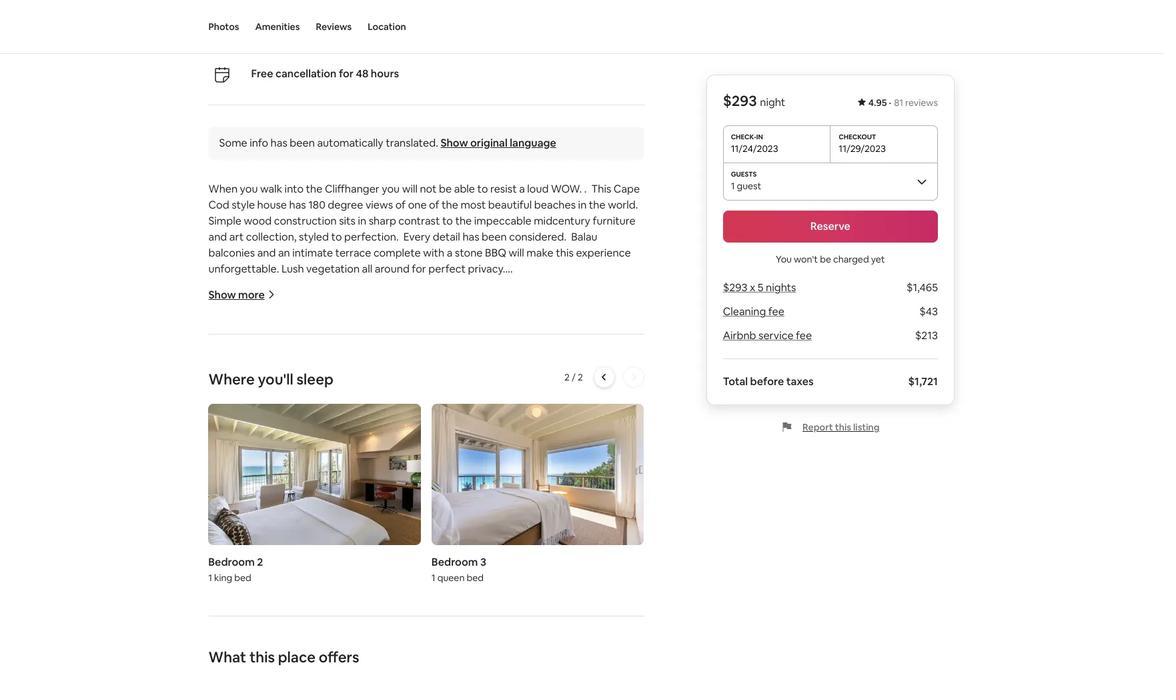 Task type: describe. For each thing, give the bounding box(es) containing it.
directly
[[401, 662, 438, 676]]

views...
[[581, 550, 616, 564]]

house.
[[485, 310, 517, 324]]

alarmed
[[233, 470, 275, 484]]

beaches
[[534, 198, 576, 212]]

when you walk into the cliffhanger you will not be able to resist a loud wow. .  this cape cod style house has 180 degree views of one of the most beautiful beaches in the world. simple wood construction sits in sharp contrast to the impeccable midcentury furniture and art collection, styled to perfection.  every detail has been considered.  balau balconies and an intimate terrace complete with a stone bbq will make this experience unforgettable. lush vegetation all around for perfect privacy.
[[209, 182, 643, 276]]

average
[[434, 566, 474, 580]]

total before taxes
[[723, 375, 814, 389]]

construction
[[274, 214, 337, 228]]

this left the listing at the right
[[836, 422, 852, 434]]

to up directly
[[419, 646, 430, 660]]

and down collection,
[[257, 246, 276, 260]]

free
[[251, 66, 273, 80]]

a down area
[[598, 582, 604, 596]]

bed for 2
[[234, 573, 251, 585]]

direction.
[[540, 342, 586, 356]]

the down able
[[442, 198, 458, 212]]

cod
[[209, 198, 229, 212]]

with down vintage
[[283, 374, 305, 388]]

into
[[285, 182, 304, 196]]

1 vertical spatial room
[[209, 326, 235, 340]]

your
[[392, 582, 414, 596]]

collected
[[315, 358, 361, 372]]

$293 for $293 night
[[723, 91, 757, 110]]

cliffhanger
[[325, 182, 380, 196]]

in down .
[[578, 198, 587, 212]]

with up than
[[504, 326, 526, 340]]

house inside when you walk into the cliffhanger you will not be able to resist a loud wow. .  this cape cod style house has 180 degree views of one of the most beautiful beaches in the world. simple wood construction sits in sharp contrast to the impeccable midcentury furniture and art collection, styled to perfection.  every detail has been considered.  balau balconies and an intimate terrace complete with a stone bbq will make this experience unforgettable. lush vegetation all around for perfect privacy.
[[257, 198, 287, 212]]

work
[[339, 21, 364, 35]]

private inside open space and views is what defines every room in this house.  the main open plan room is spacious and opens completely onto a large balcony with very comfortable cane furniture.  every bedroom has a balcony and views in more than one direction.  the furniture is all vintage collected by the owners over years.  the kitchen backs onto a private terrace with a bbq for intimate meals.
[[209, 374, 243, 388]]

around
[[375, 262, 410, 276]]

lush
[[282, 262, 304, 276]]

intimate inside when you walk into the cliffhanger you will not be able to resist a loud wow. .  this cape cod style house has 180 degree views of one of the most beautiful beaches in the world. simple wood construction sits in sharp contrast to the impeccable midcentury furniture and art collection, styled to perfection.  every detail has been considered.  balau balconies and an intimate terrace complete with a stone bbq will make this experience unforgettable. lush vegetation all around for perfect privacy.
[[292, 246, 333, 260]]

open inside open space and views is what defines every room in this house.  the main open plan room is spacious and opens completely onto a large balcony with very comfortable cane furniture.  every bedroom has a balcony and views in more than one direction.  the furniture is all vintage collected by the owners over years.  the kitchen backs onto a private terrace with a bbq for intimate meals.
[[569, 310, 594, 324]]

cane
[[615, 326, 639, 340]]

info
[[250, 136, 268, 150]]

4.95
[[869, 97, 888, 109]]

1 vertical spatial balcony
[[363, 342, 402, 356]]

world.
[[608, 198, 638, 212]]

a up perfect
[[447, 246, 453, 260]]

2 horizontal spatial walk
[[395, 646, 417, 660]]

terrace inside when you walk into the cliffhanger you will not be able to resist a loud wow. .  this cape cod style house has 180 degree views of one of the most beautiful beaches in the world. simple wood construction sits in sharp contrast to the impeccable midcentury furniture and art collection, styled to perfection.  every detail has been considered.  balau balconies and an intimate terrace complete with a stone bbq will make this experience unforgettable. lush vegetation all around for perfect privacy.
[[335, 246, 371, 260]]

140mbps inside 140mbps uncapped fibre (openserve) solar heated pool once a week cleaning smart tv with netflix , amazon and other platform connections fully alarmed and monitored by security company ac in the living room area. heaters in the bedrooms full laundry appliances and other appliances for daily use
[[209, 406, 253, 420]]

open inside the full house is open to guests for a private stay. great fun with an amazing views... * the uncapped fibre 140mbps wifi whilst the average speed 10mbsp in the area gives you more luxury whilst you streaming your music or other programmes. there is a netflix, sound system (music system) and many other amenities..
[[288, 550, 314, 564]]

reserve
[[811, 220, 851, 234]]

able
[[454, 182, 475, 196]]

for inside the full house is open to guests for a private stay. great fun with an amazing views... * the uncapped fibre 140mbps wifi whilst the average speed 10mbsp in the area gives you more luxury whilst you streaming your music or other programmes. there is a netflix, sound system (music system) and many other amenities..
[[364, 550, 378, 564]]

detail
[[433, 230, 460, 244]]

photos button
[[209, 0, 239, 53]]

other down heaters on the left
[[342, 502, 369, 516]]

1 horizontal spatial 2
[[564, 371, 570, 383]]

sits
[[339, 214, 356, 228]]

in right sits
[[358, 214, 366, 228]]

for left 48
[[339, 66, 354, 80]]

opens
[[313, 326, 343, 340]]

place
[[278, 649, 316, 667]]

go
[[229, 662, 242, 676]]

has up the stone at the left top of page
[[463, 230, 479, 244]]

area
[[580, 566, 601, 580]]

a up wifi
[[381, 550, 387, 564]]

and down netflix
[[277, 470, 296, 484]]

for inside when you walk into the cliffhanger you will not be able to resist a loud wow. .  this cape cod style house has 180 degree views of one of the most beautiful beaches in the world. simple wood construction sits in sharp contrast to the impeccable midcentury furniture and art collection, styled to perfection.  every detail has been considered.  balau balconies and an intimate terrace complete with a stone bbq will make this experience unforgettable. lush vegetation all around for perfect privacy.
[[412, 262, 426, 276]]

0 horizontal spatial of
[[395, 198, 406, 212]]

in inside the full house is open to guests for a private stay. great fun with an amazing views... * the uncapped fibre 140mbps wifi whilst the average speed 10mbsp in the area gives you more luxury whilst you streaming your music or other programmes. there is a netflix, sound system (music system) and many other amenities..
[[550, 566, 558, 580]]

or
[[447, 582, 458, 596]]

other up security
[[384, 454, 411, 468]]

the up that
[[338, 646, 355, 660]]

·
[[890, 97, 892, 109]]

81
[[895, 97, 904, 109]]

charged
[[834, 254, 870, 266]]

the right the * in the bottom of the page
[[215, 566, 234, 580]]

by inside 140mbps uncapped fibre (openserve) solar heated pool once a week cleaning smart tv with netflix , amazon and other platform connections fully alarmed and monitored by security company ac in the living room area. heaters in the bedrooms full laundry appliances and other appliances for daily use
[[352, 470, 364, 484]]

,
[[315, 454, 318, 468]]

1 horizontal spatial of
[[429, 198, 439, 212]]

to right directly
[[440, 662, 451, 676]]

1 horizontal spatial will
[[509, 246, 524, 260]]

you inside we are a 5  minute walk to the beach:  walk to the end of the property on camps road and go down wood steps that take you directly to the beach.  (you do cross a road on th
[[381, 662, 399, 676]]

180
[[308, 198, 325, 212]]

most
[[461, 198, 486, 212]]

0 horizontal spatial show
[[209, 288, 236, 302]]

a inside 140mbps uncapped fibre (openserve) solar heated pool once a week cleaning smart tv with netflix , amazon and other platform connections fully alarmed and monitored by security company ac in the living room area. heaters in the bedrooms full laundry appliances and other appliances for daily use
[[237, 438, 243, 452]]

and inside the full house is open to guests for a private stay. great fun with an amazing views... * the uncapped fibre 140mbps wifi whilst the average speed 10mbsp in the area gives you more luxury whilst you streaming your music or other programmes. there is a netflix, sound system (music system) and many other amenities..
[[356, 598, 374, 612]]

show more
[[209, 288, 265, 302]]

great for remote work
[[251, 21, 364, 35]]

every inside when you walk into the cliffhanger you will not be able to resist a loud wow. .  this cape cod style house has 180 degree views of one of the most beautiful beaches in the world. simple wood construction sits in sharp contrast to the impeccable midcentury furniture and art collection, styled to perfection.  every detail has been considered.  balau balconies and an intimate terrace complete with a stone bbq will make this experience unforgettable. lush vegetation all around for perfect privacy.
[[404, 230, 431, 244]]

and up spacious
[[270, 310, 288, 324]]

great inside the full house is open to guests for a private stay. great fun with an amazing views... * the uncapped fibre 140mbps wifi whilst the average speed 10mbsp in the area gives you more luxury whilst you streaming your music or other programmes. there is a netflix, sound system (music system) and many other amenities..
[[450, 550, 478, 564]]

a right are
[[245, 646, 251, 660]]

down
[[245, 662, 272, 676]]

one inside open space and views is what defines every room in this house.  the main open plan room is spacious and opens completely onto a large balcony with very comfortable cane furniture.  every bedroom has a balcony and views in more than one direction.  the furniture is all vintage collected by the owners over years.  the kitchen backs onto a private terrace with a bbq for intimate meals.
[[519, 342, 537, 356]]

the down this
[[589, 198, 606, 212]]

is up uncapped
[[279, 550, 286, 564]]

uncapped
[[236, 566, 286, 580]]

140mbps uncapped fibre (openserve) solar heated pool once a week cleaning smart tv with netflix , amazon and other platform connections fully alarmed and monitored by security company ac in the living room area. heaters in the bedrooms full laundry appliances and other appliances for daily use
[[209, 406, 521, 516]]

2 inside the bedroom 2 1 king bed
[[257, 556, 263, 570]]

a left the large
[[428, 326, 434, 340]]

fibre inside the full house is open to guests for a private stay. great fun with an amazing views... * the uncapped fibre 140mbps wifi whilst the average speed 10mbsp in the area gives you more luxury whilst you streaming your music or other programmes. there is a netflix, sound system (music system) and many other amenities..
[[288, 566, 313, 580]]

degree
[[328, 198, 363, 212]]

balconies
[[209, 246, 255, 260]]

in down the large
[[455, 342, 463, 356]]

the inside open space and views is what defines every room in this house.  the main open plan room is spacious and opens completely onto a large balcony with very comfortable cane furniture.  every bedroom has a balcony and views in more than one direction.  the furniture is all vintage collected by the owners over years.  the kitchen backs onto a private terrace with a bbq for intimate meals.
[[378, 358, 394, 372]]

other down music
[[406, 598, 433, 612]]

take
[[357, 662, 378, 676]]

collection,
[[246, 230, 297, 244]]

stay.
[[426, 550, 448, 564]]

sleep
[[297, 370, 334, 389]]

a down vintage
[[307, 374, 313, 388]]

where you'll sleep
[[209, 370, 334, 389]]

every inside open space and views is what defines every room in this house.  the main open plan room is spacious and opens completely onto a large balcony with very comfortable cane furniture.  every bedroom has a balcony and views in more than one direction.  the furniture is all vintage collected by the owners over years.  the kitchen backs onto a private terrace with a bbq for intimate meals.
[[258, 342, 286, 356]]

with inside when you walk into the cliffhanger you will not be able to resist a loud wow. .  this cape cod style house has 180 degree views of one of the most beautiful beaches in the world. simple wood construction sits in sharp contrast to the impeccable midcentury furniture and art collection, styled to perfection.  every detail has been considered.  balau balconies and an intimate terrace complete with a stone bbq will make this experience unforgettable. lush vegetation all around for perfect privacy.
[[423, 246, 445, 260]]

road
[[602, 646, 627, 660]]

with inside the full house is open to guests for a private stay. great fun with an amazing views... * the uncapped fibre 140mbps wifi whilst the average speed 10mbsp in the area gives you more luxury whilst you streaming your music or other programmes. there is a netflix, sound system (music system) and many other amenities..
[[499, 550, 520, 564]]

a down camps
[[578, 662, 583, 676]]

luxury
[[257, 582, 287, 596]]

1 vertical spatial on
[[611, 662, 623, 676]]

sharp
[[369, 214, 396, 228]]

bedroom for bedroom 2
[[208, 556, 255, 570]]

bedroom for bedroom 3
[[432, 556, 478, 570]]

private inside the full house is open to guests for a private stay. great fun with an amazing views... * the uncapped fibre 140mbps wifi whilst the average speed 10mbsp in the area gives you more luxury whilst you streaming your music or other programmes. there is a netflix, sound system (music system) and many other amenities..
[[389, 550, 423, 564]]

you
[[776, 254, 792, 266]]

the up the very at the left
[[522, 310, 541, 324]]

the up the laundry
[[237, 486, 253, 500]]

bedrooms
[[409, 486, 460, 500]]

reviews
[[316, 21, 352, 33]]

service
[[759, 329, 794, 343]]

you up system)
[[320, 582, 338, 596]]

140mbps inside the full house is open to guests for a private stay. great fun with an amazing views... * the uncapped fibre 140mbps wifi whilst the average speed 10mbsp in the area gives you more luxury whilst you streaming your music or other programmes. there is a netflix, sound system (music system) and many other amenities..
[[315, 566, 360, 580]]

1 vertical spatial onto
[[584, 358, 607, 372]]

/
[[572, 371, 576, 383]]

location button
[[368, 0, 406, 53]]

walk inside when you walk into the cliffhanger you will not be able to resist a loud wow. .  this cape cod style house has 180 degree views of one of the most beautiful beaches in the world. simple wood construction sits in sharp contrast to the impeccable midcentury furniture and art collection, styled to perfection.  every detail has been considered.  balau balconies and an intimate terrace complete with a stone bbq will make this experience unforgettable. lush vegetation all around for perfect privacy.
[[260, 182, 282, 196]]

to down sits
[[331, 230, 342, 244]]

amenities
[[255, 21, 300, 33]]

1 horizontal spatial balcony
[[463, 326, 502, 340]]

all inside when you walk into the cliffhanger you will not be able to resist a loud wow. .  this cape cod style house has 180 degree views of one of the most beautiful beaches in the world. simple wood construction sits in sharp contrast to the impeccable midcentury furniture and art collection, styled to perfection.  every detail has been considered.  balau balconies and an intimate terrace complete with a stone bbq will make this experience unforgettable. lush vegetation all around for perfect privacy.
[[362, 262, 373, 276]]

be inside when you walk into the cliffhanger you will not be able to resist a loud wow. .  this cape cod style house has 180 degree views of one of the most beautiful beaches in the world. simple wood construction sits in sharp contrast to the impeccable midcentury furniture and art collection, styled to perfection.  every detail has been considered.  balau balconies and an intimate terrace complete with a stone bbq will make this experience unforgettable. lush vegetation all around for perfect privacy.
[[439, 182, 452, 196]]

not
[[420, 182, 437, 196]]

solar
[[209, 422, 233, 436]]

been inside when you walk into the cliffhanger you will not be able to resist a loud wow. .  this cape cod style house has 180 degree views of one of the most beautiful beaches in the world. simple wood construction sits in sharp contrast to the impeccable midcentury furniture and art collection, styled to perfection.  every detail has been considered.  balau balconies and an intimate terrace complete with a stone bbq will make this experience unforgettable. lush vegetation all around for perfect privacy.
[[482, 230, 507, 244]]

unforgettable.
[[209, 262, 279, 276]]

to up steps
[[325, 646, 336, 660]]

wow.
[[551, 182, 582, 196]]

bedroom 3 1 queen bed
[[432, 556, 486, 585]]

in up the large
[[454, 310, 463, 324]]

report
[[803, 422, 834, 434]]

week
[[246, 438, 272, 452]]

is up opens
[[321, 310, 328, 324]]

is down furniture.
[[254, 358, 261, 372]]

1 horizontal spatial walk
[[301, 646, 323, 660]]

wood inside we are a 5  minute walk to the beach:  walk to the end of the property on camps road and go down wood steps that take you directly to the beach.  (you do cross a road on th
[[275, 662, 303, 676]]

king
[[214, 573, 232, 585]]

the up the * in the bottom of the page
[[209, 550, 227, 564]]

the up beach.
[[485, 646, 502, 660]]

other up amenities..
[[460, 582, 487, 596]]

open
[[209, 310, 236, 324]]

0 vertical spatial 5
[[758, 281, 764, 295]]

in down security
[[379, 486, 388, 500]]

bed for 3
[[467, 573, 484, 585]]

all inside open space and views is what defines every room in this house.  the main open plan room is spacious and opens completely onto a large balcony with very comfortable cane furniture.  every bedroom has a balcony and views in more than one direction.  the furniture is all vintage collected by the owners over years.  the kitchen backs onto a private terrace with a bbq for intimate meals.
[[263, 358, 274, 372]]

resist
[[490, 182, 517, 196]]

guests
[[329, 550, 362, 564]]

you up sharp
[[382, 182, 400, 196]]

views inside when you walk into the cliffhanger you will not be able to resist a loud wow. .  this cape cod style house has 180 degree views of one of the most beautiful beaches in the world. simple wood construction sits in sharp contrast to the impeccable midcentury furniture and art collection, styled to perfection.  every detail has been considered.  balau balconies and an intimate terrace complete with a stone bbq will make this experience unforgettable. lush vegetation all around for perfect privacy.
[[366, 198, 393, 212]]

this right are
[[250, 649, 275, 667]]

more inside open space and views is what defines every room in this house.  the main open plan room is spacious and opens completely onto a large balcony with very comfortable cane furniture.  every bedroom has a balcony and views in more than one direction.  the furniture is all vintage collected by the owners over years.  the kitchen backs onto a private terrace with a bbq for intimate meals.
[[466, 342, 492, 356]]

furniture inside when you walk into the cliffhanger you will not be able to resist a loud wow. .  this cape cod style house has 180 degree views of one of the most beautiful beaches in the world. simple wood construction sits in sharp contrast to the impeccable midcentury furniture and art collection, styled to perfection.  every detail has been considered.  balau balconies and an intimate terrace complete with a stone bbq will make this experience unforgettable. lush vegetation all around for perfect privacy.
[[593, 214, 636, 228]]

a left loud
[[519, 182, 525, 196]]

has down the into
[[289, 198, 306, 212]]

space
[[238, 310, 268, 324]]

0 vertical spatial room
[[425, 310, 452, 324]]

and down the simple
[[209, 230, 227, 244]]

airbnb service fee
[[723, 329, 813, 343]]

is down area
[[589, 582, 596, 596]]

open space and views is what defines every room in this house.  the main open plan room is spacious and opens completely onto a large balcony with very comfortable cane furniture.  every bedroom has a balcony and views in more than one direction.  the furniture is all vintage collected by the owners over years.  the kitchen backs onto a private terrace with a bbq for intimate meals.
[[209, 310, 641, 388]]

streaming
[[340, 582, 390, 596]]

3
[[480, 556, 486, 570]]

in right "ac"
[[226, 486, 234, 500]]

the up 180
[[306, 182, 323, 196]]

furniture inside open space and views is what defines every room in this house.  the main open plan room is spacious and opens completely onto a large balcony with very comfortable cane furniture.  every bedroom has a balcony and views in more than one direction.  the furniture is all vintage collected by the owners over years.  the kitchen backs onto a private terrace with a bbq for intimate meals.
[[209, 358, 251, 372]]

use
[[467, 502, 485, 516]]

the down end
[[453, 662, 470, 676]]

0 horizontal spatial will
[[402, 182, 418, 196]]

large
[[436, 326, 461, 340]]

the down the comfortable
[[591, 342, 610, 356]]

beach:
[[357, 646, 390, 660]]

speed
[[476, 566, 507, 580]]



Task type: locate. For each thing, give the bounding box(es) containing it.
show left the original
[[441, 136, 468, 150]]

0 vertical spatial fee
[[769, 305, 785, 319]]

0 horizontal spatial onto
[[403, 326, 426, 340]]

0 horizontal spatial on
[[550, 646, 563, 660]]

house down the into
[[257, 198, 287, 212]]

sound
[[209, 598, 240, 612]]

this inside when you walk into the cliffhanger you will not be able to resist a loud wow. .  this cape cod style house has 180 degree views of one of the most beautiful beaches in the world. simple wood construction sits in sharp contrast to the impeccable midcentury furniture and art collection, styled to perfection.  every detail has been considered.  balau balconies and an intimate terrace complete with a stone bbq will make this experience unforgettable. lush vegetation all around for perfect privacy.
[[556, 246, 574, 260]]

the left end
[[432, 646, 449, 660]]

$293 for $293 x 5 nights
[[723, 281, 748, 295]]

0 vertical spatial all
[[362, 262, 373, 276]]

2 appliances from the left
[[371, 502, 423, 516]]

one inside when you walk into the cliffhanger you will not be able to resist a loud wow. .  this cape cod style house has 180 degree views of one of the most beautiful beaches in the world. simple wood construction sits in sharp contrast to the impeccable midcentury furniture and art collection, styled to perfection.  every detail has been considered.  balau balconies and an intimate terrace complete with a stone bbq will make this experience unforgettable. lush vegetation all around for perfect privacy.
[[408, 198, 427, 212]]

bed inside the bedroom 2 1 king bed
[[234, 573, 251, 585]]

0 horizontal spatial whilst
[[289, 582, 318, 596]]

programmes.
[[489, 582, 555, 596]]

0 horizontal spatial private
[[209, 374, 243, 388]]

with down the 'detail'
[[423, 246, 445, 260]]

walk up steps
[[301, 646, 323, 660]]

.
[[584, 182, 587, 196]]

balcony
[[463, 326, 502, 340], [363, 342, 402, 356]]

living
[[255, 486, 281, 500]]

0 horizontal spatial fee
[[769, 305, 785, 319]]

private left "stay."
[[389, 550, 423, 564]]

the left owners
[[378, 358, 394, 372]]

terrace inside open space and views is what defines every room in this house.  the main open plan room is spacious and opens completely onto a large balcony with very comfortable cane furniture.  every bedroom has a balcony and views in more than one direction.  the furniture is all vintage collected by the owners over years.  the kitchen backs onto a private terrace with a bbq for intimate meals.
[[245, 374, 281, 388]]

2 right full
[[257, 556, 263, 570]]

2 vertical spatial views
[[425, 342, 452, 356]]

0 vertical spatial show
[[441, 136, 468, 150]]

1 inside bedroom 3 1 queen bed
[[432, 573, 435, 585]]

property
[[504, 646, 548, 660]]

0 vertical spatial bbq
[[485, 246, 506, 260]]

#2 bedroom with sea views and study image
[[208, 404, 421, 546], [208, 404, 421, 546]]

other
[[384, 454, 411, 468], [342, 502, 369, 516], [460, 582, 487, 596], [406, 598, 433, 612]]

1 inside the bedroom 2 1 king bed
[[208, 573, 212, 585]]

cleaning fee
[[723, 305, 785, 319]]

1 horizontal spatial furniture
[[593, 214, 636, 228]]

11/29/2023
[[839, 143, 886, 155]]

years.
[[459, 358, 488, 372]]

for inside 140mbps uncapped fibre (openserve) solar heated pool once a week cleaning smart tv with netflix , amazon and other platform connections fully alarmed and monitored by security company ac in the living room area. heaters in the bedrooms full laundry appliances and other appliances for daily use
[[426, 502, 440, 516]]

show up the 'open'
[[209, 288, 236, 302]]

listing
[[854, 422, 880, 434]]

11/24/2023
[[731, 143, 779, 155]]

the down than
[[493, 358, 511, 372]]

airbnb service fee button
[[723, 329, 813, 343]]

0 horizontal spatial be
[[439, 182, 452, 196]]

with inside 140mbps uncapped fibre (openserve) solar heated pool once a week cleaning smart tv with netflix , amazon and other platform connections fully alarmed and monitored by security company ac in the living room area. heaters in the bedrooms full laundry appliances and other appliances for daily use
[[257, 454, 278, 468]]

and down "streaming"
[[356, 598, 374, 612]]

0 horizontal spatial been
[[290, 136, 315, 150]]

full
[[209, 502, 225, 516]]

0 vertical spatial private
[[209, 374, 243, 388]]

one up kitchen at the left bottom of page
[[519, 342, 537, 356]]

fibre down the sleep
[[309, 406, 334, 420]]

cape
[[614, 182, 640, 196]]

0 vertical spatial terrace
[[335, 246, 371, 260]]

intimate inside open space and views is what defines every room in this house.  the main open plan room is spacious and opens completely onto a large balcony with very comfortable cane furniture.  every bedroom has a balcony and views in more than one direction.  the furniture is all vintage collected by the owners over years.  the kitchen backs onto a private terrace with a bbq for intimate meals.
[[356, 374, 396, 388]]

terrace down vintage
[[245, 374, 281, 388]]

1 vertical spatial every
[[258, 342, 286, 356]]

5 inside we are a 5  minute walk to the beach:  walk to the end of the property on camps road and go down wood steps that take you directly to the beach.  (you do cross a road on th
[[253, 646, 259, 660]]

2 horizontal spatial 2
[[578, 371, 583, 383]]

1 $293 from the top
[[723, 91, 757, 110]]

$43
[[920, 305, 939, 319]]

1 horizontal spatial show
[[441, 136, 468, 150]]

meals.
[[398, 374, 430, 388]]

0 horizontal spatial wood
[[244, 214, 272, 228]]

and up owners
[[404, 342, 423, 356]]

terrace down the "perfection." in the top left of the page
[[335, 246, 371, 260]]

main
[[543, 310, 567, 324]]

140mbps down guests
[[315, 566, 360, 580]]

1 horizontal spatial intimate
[[356, 374, 396, 388]]

1 bedroom from the left
[[208, 556, 255, 570]]

by up heaters on the left
[[352, 470, 364, 484]]

private
[[209, 374, 243, 388], [389, 550, 423, 564]]

for inside open space and views is what defines every room in this house.  the main open plan room is spacious and opens completely onto a large balcony with very comfortable cane furniture.  every bedroom has a balcony and views in more than one direction.  the furniture is all vintage collected by the owners over years.  the kitchen backs onto a private terrace with a bbq for intimate meals.
[[339, 374, 353, 388]]

10mbsp
[[509, 566, 548, 580]]

1 horizontal spatial 5
[[758, 281, 764, 295]]

fibre inside 140mbps uncapped fibre (openserve) solar heated pool once a week cleaning smart tv with netflix , amazon and other platform connections fully alarmed and monitored by security company ac in the living room area. heaters in the bedrooms full laundry appliances and other appliances for daily use
[[309, 406, 334, 420]]

bbq inside open space and views is what defines every room in this house.  the main open plan room is spacious and opens completely onto a large balcony with very comfortable cane furniture.  every bedroom has a balcony and views in more than one direction.  the furniture is all vintage collected by the owners over years.  the kitchen backs onto a private terrace with a bbq for intimate meals.
[[315, 374, 337, 388]]

total
[[723, 375, 748, 389]]

what
[[330, 310, 355, 324]]

has inside open space and views is what defines every room in this house.  the main open plan room is spacious and opens completely onto a large balcony with very comfortable cane furniture.  every bedroom has a balcony and views in more than one direction.  the furniture is all vintage collected by the owners over years.  the kitchen backs onto a private terrace with a bbq for intimate meals.
[[336, 342, 353, 356]]

for left remote
[[282, 21, 297, 35]]

monitored
[[298, 470, 350, 484]]

0 vertical spatial wood
[[244, 214, 272, 228]]

1 horizontal spatial whilst
[[384, 566, 413, 580]]

0 vertical spatial be
[[439, 182, 452, 196]]

the up "there"
[[561, 566, 577, 580]]

great right photos button
[[251, 21, 280, 35]]

1 for bedroom 3
[[432, 573, 435, 585]]

of right end
[[472, 646, 483, 660]]

open
[[569, 310, 594, 324], [288, 550, 314, 564]]

heaters
[[338, 486, 377, 500]]

0 vertical spatial whilst
[[384, 566, 413, 580]]

with right "fun"
[[499, 550, 520, 564]]

this inside open space and views is what defines every room in this house.  the main open plan room is spacious and opens completely onto a large balcony with very comfortable cane furniture.  every bedroom has a balcony and views in more than one direction.  the furniture is all vintage collected by the owners over years.  the kitchen backs onto a private terrace with a bbq for intimate meals.
[[465, 310, 483, 324]]

where you'll sleep region
[[203, 367, 650, 590]]

room up the large
[[425, 310, 452, 324]]

comfortable
[[552, 326, 613, 340]]

more inside the full house is open to guests for a private stay. great fun with an amazing views... * the uncapped fibre 140mbps wifi whilst the average speed 10mbsp in the area gives you more luxury whilst you streaming your music or other programmes. there is a netflix, sound system (music system) and many other amenities..
[[229, 582, 255, 596]]

2 horizontal spatial room
[[425, 310, 452, 324]]

won't
[[794, 254, 818, 266]]

1 horizontal spatial fee
[[796, 329, 813, 343]]

#3 bedroom with amazing sea views image
[[432, 404, 644, 546], [432, 404, 644, 546]]

an inside when you walk into the cliffhanger you will not be able to resist a loud wow. .  this cape cod style house has 180 degree views of one of the most beautiful beaches in the world. simple wood construction sits in sharp contrast to the impeccable midcentury furniture and art collection, styled to perfection.  every detail has been considered.  balau balconies and an intimate terrace complete with a stone bbq will make this experience unforgettable. lush vegetation all around for perfect privacy.
[[278, 246, 290, 260]]

art
[[229, 230, 244, 244]]

fun
[[481, 550, 497, 564]]

by inside open space and views is what defines every room in this house.  the main open plan room is spacious and opens completely onto a large balcony with very comfortable cane furniture.  every bedroom has a balcony and views in more than one direction.  the furniture is all vintage collected by the owners over years.  the kitchen backs onto a private terrace with a bbq for intimate meals.
[[363, 358, 375, 372]]

1 horizontal spatial an
[[523, 550, 535, 564]]

furniture down furniture.
[[209, 358, 251, 372]]

walk up directly
[[395, 646, 417, 660]]

has right info
[[271, 136, 287, 150]]

room inside 140mbps uncapped fibre (openserve) solar heated pool once a week cleaning smart tv with netflix , amazon and other platform connections fully alarmed and monitored by security company ac in the living room area. heaters in the bedrooms full laundry appliances and other appliances for daily use
[[283, 486, 309, 500]]

0 vertical spatial onto
[[403, 326, 426, 340]]

to inside the full house is open to guests for a private stay. great fun with an amazing views... * the uncapped fibre 140mbps wifi whilst the average speed 10mbsp in the area gives you more luxury whilst you streaming your music or other programmes. there is a netflix, sound system (music system) and many other amenities..
[[316, 550, 327, 564]]

0 vertical spatial by
[[363, 358, 375, 372]]

0 horizontal spatial appliances
[[266, 502, 319, 516]]

and inside we are a 5  minute walk to the beach:  walk to the end of the property on camps road and go down wood steps that take you directly to the beach.  (you do cross a road on th
[[209, 662, 227, 676]]

system
[[242, 598, 277, 612]]

1 horizontal spatial 1
[[432, 573, 435, 585]]

2 horizontal spatial 1
[[731, 180, 735, 192]]

private down furniture.
[[209, 374, 243, 388]]

bbq inside when you walk into the cliffhanger you will not be able to resist a loud wow. .  this cape cod style house has 180 degree views of one of the most beautiful beaches in the world. simple wood construction sits in sharp contrast to the impeccable midcentury furniture and art collection, styled to perfection.  every detail has been considered.  balau balconies and an intimate terrace complete with a stone bbq will make this experience unforgettable. lush vegetation all around for perfect privacy.
[[485, 246, 506, 260]]

offers
[[319, 649, 359, 667]]

bbq
[[485, 246, 506, 260], [315, 374, 337, 388]]

views up opens
[[291, 310, 318, 324]]

0 vertical spatial open
[[569, 310, 594, 324]]

$1,721
[[909, 375, 939, 389]]

room down the 'open'
[[209, 326, 235, 340]]

wood inside when you walk into the cliffhanger you will not be able to resist a loud wow. .  this cape cod style house has 180 degree views of one of the most beautiful beaches in the world. simple wood construction sits in sharp contrast to the impeccable midcentury furniture and art collection, styled to perfection.  every detail has been considered.  balau balconies and an intimate terrace complete with a stone bbq will make this experience unforgettable. lush vegetation all around for perfect privacy.
[[244, 214, 272, 228]]

the down most
[[455, 214, 472, 228]]

road
[[586, 662, 608, 676]]

1 horizontal spatial private
[[389, 550, 423, 564]]

a right '/'
[[609, 358, 615, 372]]

1 vertical spatial will
[[509, 246, 524, 260]]

by right collected
[[363, 358, 375, 372]]

1 horizontal spatial great
[[450, 550, 478, 564]]

every down spacious
[[258, 342, 286, 356]]

1 horizontal spatial terrace
[[335, 246, 371, 260]]

on up cross
[[550, 646, 563, 660]]

to up the 'detail'
[[442, 214, 453, 228]]

2 horizontal spatial of
[[472, 646, 483, 660]]

whilst up your
[[384, 566, 413, 580]]

bbq up privacy.
[[485, 246, 506, 260]]

contrast
[[399, 214, 440, 228]]

1 horizontal spatial on
[[611, 662, 623, 676]]

show original language button
[[441, 136, 556, 150]]

bedroom up king at the left of page
[[208, 556, 255, 570]]

is up furniture.
[[237, 326, 244, 340]]

0 vertical spatial views
[[366, 198, 393, 212]]

1 horizontal spatial one
[[519, 342, 537, 356]]

every
[[396, 310, 423, 324]]

every down contrast
[[404, 230, 431, 244]]

1 guest button
[[723, 163, 939, 200]]

1 vertical spatial show
[[209, 288, 236, 302]]

1 vertical spatial great
[[450, 550, 478, 564]]

there
[[558, 582, 586, 596]]

to right able
[[477, 182, 488, 196]]

balcony down 'house.'
[[463, 326, 502, 340]]

to left guests
[[316, 550, 327, 564]]

1 horizontal spatial open
[[569, 310, 594, 324]]

cleaning
[[723, 305, 767, 319]]

some
[[219, 136, 247, 150]]

reviews
[[906, 97, 939, 109]]

the up music
[[415, 566, 432, 580]]

fee right service
[[796, 329, 813, 343]]

you up style
[[240, 182, 258, 196]]

all left around
[[362, 262, 373, 276]]

1 vertical spatial all
[[263, 358, 274, 372]]

0 vertical spatial been
[[290, 136, 315, 150]]

0 horizontal spatial 2
[[257, 556, 263, 570]]

been down impeccable
[[482, 230, 507, 244]]

netflix
[[281, 454, 313, 468]]

2 bedroom from the left
[[432, 556, 478, 570]]

1 horizontal spatial all
[[362, 262, 373, 276]]

automatically
[[317, 136, 383, 150]]

simple
[[209, 214, 241, 228]]

fee up service
[[769, 305, 785, 319]]

2 $293 from the top
[[723, 281, 748, 295]]

daily
[[442, 502, 465, 516]]

0 vertical spatial one
[[408, 198, 427, 212]]

0 horizontal spatial one
[[408, 198, 427, 212]]

1 for bedroom 2
[[208, 573, 212, 585]]

the down security
[[390, 486, 406, 500]]

experience
[[576, 246, 631, 260]]

0 horizontal spatial great
[[251, 21, 280, 35]]

amazon
[[320, 454, 361, 468]]

1 vertical spatial open
[[288, 550, 314, 564]]

0 vertical spatial furniture
[[593, 214, 636, 228]]

this left 'house.'
[[465, 310, 483, 324]]

140mbps
[[209, 406, 253, 420], [315, 566, 360, 580]]

2 / 2
[[564, 371, 583, 383]]

bedroom inside the bedroom 2 1 king bed
[[208, 556, 255, 570]]

yet
[[872, 254, 885, 266]]

furniture down world.
[[593, 214, 636, 228]]

wood down 'minute'
[[275, 662, 303, 676]]

more up years.
[[466, 342, 492, 356]]

an inside the full house is open to guests for a private stay. great fun with an amazing views... * the uncapped fibre 140mbps wifi whilst the average speed 10mbsp in the area gives you more luxury whilst you streaming your music or other programmes. there is a netflix, sound system (music system) and many other amenities..
[[523, 550, 535, 564]]

1 horizontal spatial be
[[821, 254, 832, 266]]

night
[[761, 95, 786, 109]]

house inside the full house is open to guests for a private stay. great fun with an amazing views... * the uncapped fibre 140mbps wifi whilst the average speed 10mbsp in the area gives you more luxury whilst you streaming your music or other programmes. there is a netflix, sound system (music system) and many other amenities..
[[247, 550, 276, 564]]

more up "sound" at bottom left
[[229, 582, 255, 596]]

on down road at bottom
[[611, 662, 623, 676]]

cleaning
[[274, 438, 315, 452]]

1 vertical spatial whilst
[[289, 582, 318, 596]]

0 vertical spatial more
[[238, 288, 265, 302]]

1 appliances from the left
[[266, 502, 319, 516]]

this
[[556, 246, 574, 260], [465, 310, 483, 324], [836, 422, 852, 434], [250, 649, 275, 667]]

1 bed from the left
[[234, 573, 251, 585]]

1 horizontal spatial appliances
[[371, 502, 423, 516]]

will left not
[[402, 182, 418, 196]]

1 horizontal spatial bbq
[[485, 246, 506, 260]]

many
[[376, 598, 403, 612]]

minute
[[264, 646, 298, 660]]

of
[[395, 198, 406, 212], [429, 198, 439, 212], [472, 646, 483, 660]]

and up the bedroom
[[292, 326, 311, 340]]

complete
[[374, 246, 421, 260]]

48
[[356, 66, 369, 80]]

connections
[[458, 454, 519, 468]]

0 vertical spatial intimate
[[292, 246, 333, 260]]

an up lush
[[278, 246, 290, 260]]

of inside we are a 5  minute walk to the beach:  walk to the end of the property on camps road and go down wood steps that take you directly to the beach.  (you do cross a road on th
[[472, 646, 483, 660]]

this
[[591, 182, 611, 196]]

5 up the down
[[253, 646, 259, 660]]

open left guests
[[288, 550, 314, 564]]

some info has been automatically translated. show original language
[[219, 136, 556, 150]]

1 horizontal spatial room
[[283, 486, 309, 500]]

1 vertical spatial house
[[247, 550, 276, 564]]

house up uncapped
[[247, 550, 276, 564]]

appliances down security
[[371, 502, 423, 516]]

0 horizontal spatial terrace
[[245, 374, 281, 388]]

2 bed from the left
[[467, 573, 484, 585]]

and up security
[[363, 454, 382, 468]]

over
[[435, 358, 457, 372]]

$293 left x
[[723, 281, 748, 295]]

0 vertical spatial house
[[257, 198, 287, 212]]

appliances down living
[[266, 502, 319, 516]]

1 vertical spatial be
[[821, 254, 832, 266]]

vegetation
[[306, 262, 360, 276]]

0 vertical spatial on
[[550, 646, 563, 660]]

0 horizontal spatial 140mbps
[[209, 406, 253, 420]]

do
[[534, 662, 547, 676]]

an
[[278, 246, 290, 260], [523, 550, 535, 564]]

1 vertical spatial 5
[[253, 646, 259, 660]]

and down the area.
[[321, 502, 339, 516]]

0 horizontal spatial bbq
[[315, 374, 337, 388]]

0 vertical spatial every
[[404, 230, 431, 244]]

be right not
[[439, 182, 452, 196]]

open up the comfortable
[[569, 310, 594, 324]]

bedroom inside bedroom 3 1 queen bed
[[432, 556, 478, 570]]

0 horizontal spatial bedroom
[[208, 556, 255, 570]]

guest
[[737, 180, 762, 192]]

1 vertical spatial an
[[523, 550, 535, 564]]

bed down 3
[[467, 573, 484, 585]]

before
[[751, 375, 785, 389]]

remote
[[299, 21, 336, 35]]

0 horizontal spatial 5
[[253, 646, 259, 660]]

1 horizontal spatial been
[[482, 230, 507, 244]]

0 vertical spatial 140mbps
[[209, 406, 253, 420]]

0 vertical spatial will
[[402, 182, 418, 196]]

2 horizontal spatial views
[[425, 342, 452, 356]]

0 horizontal spatial 1
[[208, 573, 212, 585]]

1
[[731, 180, 735, 192], [208, 573, 212, 585], [432, 573, 435, 585]]

1 vertical spatial views
[[291, 310, 318, 324]]

0 horizontal spatial all
[[263, 358, 274, 372]]

you up "sound" at bottom left
[[209, 582, 226, 596]]

amenities..
[[435, 598, 488, 612]]

netflix,
[[606, 582, 641, 596]]

end
[[451, 646, 470, 660]]

bed inside bedroom 3 1 queen bed
[[467, 573, 484, 585]]

0 horizontal spatial bed
[[234, 573, 251, 585]]

bed right king at the left of page
[[234, 573, 251, 585]]

show more button
[[209, 288, 275, 302]]

laundry
[[227, 502, 264, 516]]

5 right x
[[758, 281, 764, 295]]

0 vertical spatial great
[[251, 21, 280, 35]]

where
[[209, 370, 255, 389]]

1 vertical spatial one
[[519, 342, 537, 356]]

0 horizontal spatial balcony
[[363, 342, 402, 356]]

140mbps up solar
[[209, 406, 253, 420]]

1 vertical spatial bbq
[[315, 374, 337, 388]]

1 vertical spatial been
[[482, 230, 507, 244]]

than
[[494, 342, 516, 356]]

bedroom
[[288, 342, 334, 356]]

1 inside "popup button"
[[731, 180, 735, 192]]

$293 night
[[723, 91, 786, 110]]

0 horizontal spatial intimate
[[292, 246, 333, 260]]

impeccable
[[474, 214, 532, 228]]

a down the completely
[[355, 342, 361, 356]]

1 vertical spatial by
[[352, 470, 364, 484]]

wood up collection,
[[244, 214, 272, 228]]

1 vertical spatial 140mbps
[[315, 566, 360, 580]]

amazing
[[537, 550, 579, 564]]

will left make
[[509, 246, 524, 260]]

1 vertical spatial wood
[[275, 662, 303, 676]]



Task type: vqa. For each thing, say whether or not it's contained in the screenshot.
or
yes



